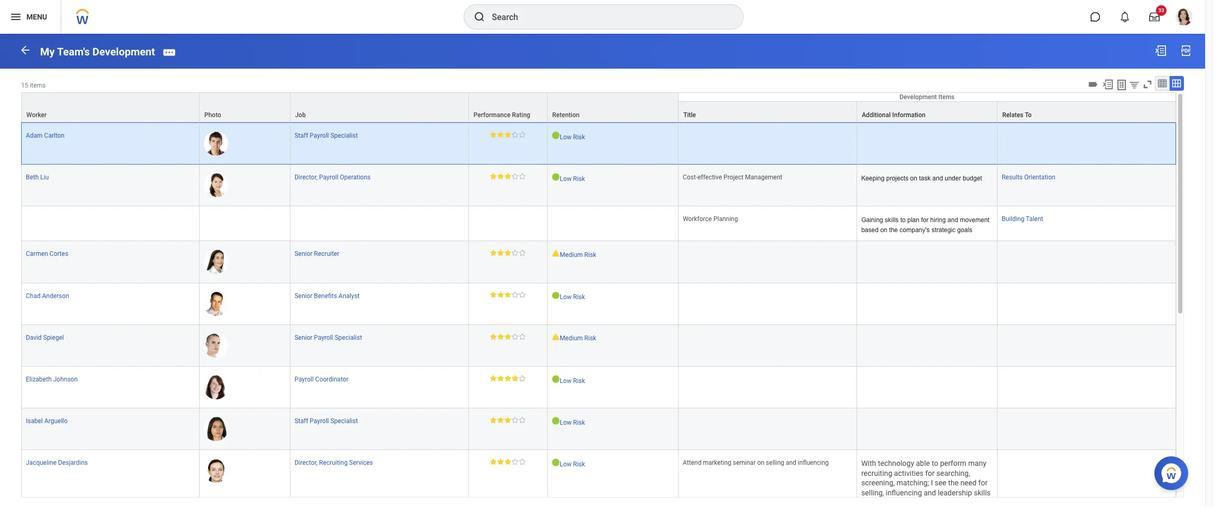 Task type: describe. For each thing, give the bounding box(es) containing it.
building talent
[[1002, 216, 1044, 223]]

chad anderson link
[[26, 290, 69, 300]]

the inside gaining skills to plan for hiring and movement based on the company's strategic goals
[[890, 227, 898, 234]]

candidates.
[[902, 499, 940, 508]]

operations
[[340, 174, 371, 181]]

recruiting
[[862, 469, 893, 478]]

this worker has low retention risk. image for analyst
[[552, 292, 560, 300]]

information
[[893, 111, 926, 119]]

director, for with technology able to perform many recruiting activities for searching, screening, matching; i see the need for selling, influencing and leadership skills to close top candidates.
[[295, 460, 318, 467]]

this worker has low retention risk. element for elizabeth johnson
[[552, 375, 674, 386]]

attend marketing seminar on selling and influencing
[[683, 460, 829, 467]]

attend
[[683, 460, 702, 467]]

this worker has low retention risk. image for operations
[[552, 173, 560, 181]]

notifications large image
[[1120, 12, 1131, 22]]

desjardins
[[58, 460, 88, 467]]

and right selling
[[786, 460, 797, 467]]

carmen cortes
[[26, 251, 68, 258]]

low risk link for liu
[[560, 173, 585, 183]]

senior payroll specialist link
[[295, 332, 362, 342]]

liu
[[40, 174, 49, 181]]

row containing development items
[[21, 92, 1177, 122]]

staff payroll specialist for isabel arguello
[[295, 418, 358, 425]]

effective
[[698, 174, 722, 181]]

toolbar inside my team's development main content
[[1086, 76, 1185, 92]]

performance rating
[[474, 111, 531, 119]]

1 vertical spatial for
[[926, 469, 935, 478]]

0 vertical spatial development
[[93, 45, 155, 58]]

meets expectations - performance in line with a solid team contributor. image for cortes
[[490, 250, 526, 256]]

3 this worker has low retention risk. image from the top
[[552, 375, 560, 383]]

medium risk for senior payroll specialist
[[560, 335, 597, 343]]

low risk for isabel arguello
[[560, 419, 585, 427]]

matching;
[[897, 479, 929, 488]]

low for anderson
[[560, 294, 572, 301]]

job button
[[290, 93, 468, 122]]

row containing elizabeth johnson
[[21, 367, 1177, 409]]

risk for chad anderson
[[573, 294, 585, 301]]

carmen cortes link
[[26, 249, 68, 258]]

employee's photo (chad anderson) image
[[204, 292, 228, 316]]

this worker has a medium retention risk - possible action needed. image for senior recruiter
[[552, 250, 560, 257]]

with technology able to perform many recruiting activities for searching, screening, matching; i see the need for selling, influencing and leadership skills to close top candidates. row
[[21, 451, 1177, 508]]

development inside popup button
[[900, 93, 937, 101]]

menu button
[[0, 0, 61, 34]]

items
[[939, 93, 955, 101]]

workforce planning
[[683, 216, 738, 223]]

isabel arguello link
[[26, 416, 68, 425]]

searching,
[[937, 469, 971, 478]]

benefits
[[314, 292, 337, 300]]

beth liu link
[[26, 172, 49, 181]]

recruiting
[[319, 460, 348, 467]]

hiring
[[931, 217, 946, 224]]

fullscreen image
[[1142, 79, 1154, 90]]

low risk link for carlton
[[560, 131, 585, 141]]

carlton
[[44, 132, 65, 139]]

payroll for beth liu
[[319, 174, 338, 181]]

close
[[870, 499, 888, 508]]

expand table image
[[1172, 78, 1182, 89]]

risk for elizabeth johnson
[[573, 378, 585, 385]]

gaining skills to plan for hiring and movement based on the company's strategic goals
[[862, 217, 992, 234]]

row containing title
[[21, 101, 1177, 122]]

and inside with technology able to perform many recruiting activities for searching, screening, matching; i see the need for selling, influencing and leadership skills to close top candidates.
[[924, 489, 936, 498]]

performance rating button
[[469, 93, 547, 122]]

jacqueline desjardins
[[26, 460, 88, 467]]

0 horizontal spatial export to excel image
[[1103, 79, 1114, 90]]

payroll for adam carlton
[[310, 132, 329, 139]]

low risk link for johnson
[[560, 375, 585, 385]]

justify image
[[10, 11, 22, 23]]

team's
[[57, 45, 90, 58]]

workforce
[[683, 216, 712, 223]]

employee's photo (carmen cortes) image
[[204, 250, 228, 274]]

2 vertical spatial to
[[862, 499, 868, 508]]

results
[[1002, 174, 1023, 181]]

meets expectations - performance in line with a solid team contributor. image for carlton
[[490, 131, 526, 138]]

tag image
[[1088, 79, 1099, 90]]

isabel arguello
[[26, 418, 68, 425]]

photo button
[[200, 93, 290, 122]]

senior for senior benefits analyst
[[295, 292, 313, 300]]

row containing chad anderson
[[21, 283, 1177, 325]]

spiegel
[[43, 334, 64, 342]]

this worker has low retention risk. image for services
[[552, 459, 560, 467]]

based
[[862, 227, 879, 234]]

adam carlton link
[[26, 130, 65, 139]]

medium risk link for senior recruiter
[[560, 250, 597, 259]]

additional
[[862, 111, 891, 119]]

this worker has low retention risk. image for specialist
[[552, 417, 560, 425]]

export to worksheets image
[[1116, 79, 1129, 91]]

senior benefits analyst
[[295, 292, 360, 300]]

additional information
[[862, 111, 926, 119]]

jacqueline
[[26, 460, 57, 467]]

risk for carmen cortes
[[585, 252, 597, 259]]

with technology able to perform many recruiting activities for searching, screening, matching; i see the need for selling, influencing and leadership skills to close top candidates.
[[862, 460, 993, 508]]

elizabeth johnson
[[26, 376, 78, 383]]

row containing beth liu
[[21, 165, 1177, 207]]

payroll for david spiegel
[[314, 334, 333, 342]]

strategic
[[932, 227, 956, 234]]

medium risk for senior recruiter
[[560, 252, 597, 259]]

adam carlton
[[26, 132, 65, 139]]

2 horizontal spatial to
[[932, 460, 939, 468]]

previous page image
[[19, 44, 32, 56]]

top
[[890, 499, 900, 508]]

for inside gaining skills to plan for hiring and movement based on the company's strategic goals
[[922, 217, 929, 224]]

company's
[[900, 227, 930, 234]]

this worker has low retention risk. element for beth liu
[[552, 173, 674, 183]]

many
[[969, 460, 987, 468]]

this worker has low retention risk. element for isabel arguello
[[552, 417, 674, 427]]

low risk link for arguello
[[560, 417, 585, 427]]

this worker has a medium retention risk - possible action needed. element for senior payroll specialist
[[552, 333, 674, 343]]

worker button
[[22, 93, 199, 122]]

meets expectations - performance in line with a solid team contributor. image for arguello
[[490, 417, 526, 424]]

goals
[[958, 227, 973, 234]]

results orientation
[[1002, 174, 1056, 181]]

row containing workforce planning
[[21, 207, 1177, 242]]

staff payroll specialist link for arguello
[[295, 416, 358, 425]]

my
[[40, 45, 55, 58]]

title button
[[679, 102, 857, 122]]

senior recruiter link
[[295, 249, 339, 258]]

Search Workday  search field
[[492, 5, 721, 29]]

budget
[[963, 175, 983, 182]]

low risk link for anderson
[[560, 292, 585, 301]]

results orientation link
[[1002, 172, 1056, 181]]

selling
[[766, 460, 785, 467]]

this worker has low retention risk. element for adam carlton
[[552, 131, 674, 141]]

job
[[295, 111, 306, 119]]

my team's development link
[[40, 45, 155, 58]]

able
[[916, 460, 930, 468]]

this worker has low retention risk. element for jacqueline desjardins
[[552, 459, 674, 469]]

items
[[30, 82, 46, 89]]

building talent link
[[1002, 213, 1044, 223]]

senior benefits analyst link
[[295, 290, 360, 300]]

this worker has low retention risk. image for specialist
[[552, 131, 560, 139]]

medium risk link for senior payroll specialist
[[560, 333, 597, 343]]

payroll for isabel arguello
[[310, 418, 329, 425]]

adam
[[26, 132, 43, 139]]

anderson
[[42, 292, 69, 300]]

low risk for chad anderson
[[560, 294, 585, 301]]



Task type: locate. For each thing, give the bounding box(es) containing it.
johnson
[[53, 376, 78, 383]]

6 low risk link from the top
[[560, 459, 585, 469]]

low risk for beth liu
[[560, 175, 585, 183]]

and right task
[[933, 175, 943, 182]]

payroll inside payroll coordinator link
[[295, 376, 314, 383]]

1 director, from the top
[[295, 174, 318, 181]]

specialist down analyst
[[335, 334, 362, 342]]

1 vertical spatial this worker has a medium retention risk - possible action needed. image
[[552, 334, 560, 341]]

this worker has low retention risk. element inside with technology able to perform many recruiting activities for searching, screening, matching; i see the need for selling, influencing and leadership skills to close top candidates. row
[[552, 459, 674, 469]]

with
[[862, 460, 877, 468]]

on inside with technology able to perform many recruiting activities for searching, screening, matching; i see the need for selling, influencing and leadership skills to close top candidates. row
[[758, 460, 765, 467]]

0 vertical spatial this worker has a medium retention risk - possible action needed. element
[[552, 250, 674, 260]]

1 vertical spatial director,
[[295, 460, 318, 467]]

3 meets expectations - performance in line with a solid team contributor. image from the top
[[490, 250, 526, 256]]

inbox large image
[[1150, 12, 1160, 22]]

director, recruiting services link
[[295, 457, 373, 467]]

2 director, from the top
[[295, 460, 318, 467]]

1 meets expectations - performance in line with a solid team contributor. image from the top
[[490, 131, 526, 138]]

staff for carlton
[[295, 132, 308, 139]]

4 row from the top
[[21, 165, 1177, 207]]

director, recruiting services
[[295, 460, 373, 467]]

payroll left operations
[[319, 174, 338, 181]]

low risk for adam carlton
[[560, 134, 585, 141]]

1 vertical spatial export to excel image
[[1103, 79, 1114, 90]]

relates to button
[[998, 102, 1176, 122]]

payroll up "director, payroll operations" link
[[310, 132, 329, 139]]

photo
[[204, 111, 221, 119]]

1 horizontal spatial development
[[900, 93, 937, 101]]

plan
[[908, 217, 920, 224]]

staff for arguello
[[295, 418, 308, 425]]

risk inside with technology able to perform many recruiting activities for searching, screening, matching; i see the need for selling, influencing and leadership skills to close top candidates. row
[[573, 461, 585, 469]]

to down selling,
[[862, 499, 868, 508]]

0 vertical spatial export to excel image
[[1155, 44, 1168, 57]]

row containing adam carlton
[[21, 122, 1177, 165]]

low for arguello
[[560, 419, 572, 427]]

1 low risk from the top
[[560, 134, 585, 141]]

4 this worker has low retention risk. element from the top
[[552, 375, 674, 386]]

0 vertical spatial skills
[[885, 217, 899, 224]]

low inside with technology able to perform many recruiting activities for searching, screening, matching; i see the need for selling, influencing and leadership skills to close top candidates. row
[[560, 461, 572, 469]]

the inside with technology able to perform many recruiting activities for searching, screening, matching; i see the need for selling, influencing and leadership skills to close top candidates.
[[949, 479, 959, 488]]

1 this worker has a medium retention risk - possible action needed. element from the top
[[552, 250, 674, 260]]

low for johnson
[[560, 378, 572, 385]]

1 vertical spatial medium risk
[[560, 335, 597, 343]]

jacqueline desjardins link
[[26, 457, 88, 467]]

0 vertical spatial staff
[[295, 132, 308, 139]]

row containing isabel arguello
[[21, 409, 1177, 451]]

1 vertical spatial this worker has low retention risk. image
[[552, 173, 560, 181]]

export to excel image left export to worksheets image
[[1103, 79, 1114, 90]]

payroll up payroll coordinator link on the bottom left
[[314, 334, 333, 342]]

david
[[26, 334, 42, 342]]

0 vertical spatial staff payroll specialist
[[295, 132, 358, 139]]

skills inside with technology able to perform many recruiting activities for searching, screening, matching; i see the need for selling, influencing and leadership skills to close top candidates.
[[974, 489, 991, 498]]

1 vertical spatial this worker has a medium retention risk - possible action needed. element
[[552, 333, 674, 343]]

0 vertical spatial medium risk
[[560, 252, 597, 259]]

2 vertical spatial this worker has low retention risk. image
[[552, 459, 560, 467]]

on right based
[[881, 227, 888, 234]]

0 horizontal spatial skills
[[885, 217, 899, 224]]

on left selling
[[758, 460, 765, 467]]

0 horizontal spatial influencing
[[798, 460, 829, 467]]

staff down job
[[295, 132, 308, 139]]

0 vertical spatial to
[[901, 217, 906, 224]]

medium
[[560, 252, 583, 259], [560, 335, 583, 343]]

director, for keeping projects on task and under budget
[[295, 174, 318, 181]]

10 row from the top
[[21, 409, 1177, 451]]

3 senior from the top
[[295, 334, 313, 342]]

services
[[349, 460, 373, 467]]

risk for beth liu
[[573, 175, 585, 183]]

search image
[[473, 11, 486, 23]]

2 medium risk from the top
[[560, 335, 597, 343]]

0 horizontal spatial on
[[758, 460, 765, 467]]

1 medium risk from the top
[[560, 252, 597, 259]]

7 meets expectations - performance in line with a solid team contributor. image from the top
[[490, 459, 526, 465]]

1 vertical spatial influencing
[[886, 489, 922, 498]]

david spiegel link
[[26, 332, 64, 342]]

1 horizontal spatial skills
[[974, 489, 991, 498]]

orientation
[[1025, 174, 1056, 181]]

low for desjardins
[[560, 461, 572, 469]]

2 meets expectations - performance in line with a solid team contributor. image from the top
[[490, 173, 526, 180]]

5 this worker has low retention risk. element from the top
[[552, 417, 674, 427]]

1 horizontal spatial the
[[949, 479, 959, 488]]

meets expectations - performance in line with a solid team contributor. image inside with technology able to perform many recruiting activities for searching, screening, matching; i see the need for selling, influencing and leadership skills to close top candidates. row
[[490, 459, 526, 465]]

director, left operations
[[295, 174, 318, 181]]

isabel
[[26, 418, 43, 425]]

meets expectations - performance in line with a solid team contributor. image for desjardins
[[490, 459, 526, 465]]

2 this worker has low retention risk. image from the top
[[552, 417, 560, 425]]

payroll coordinator
[[295, 376, 349, 383]]

payroll coordinator link
[[295, 374, 349, 383]]

risk for jacqueline desjardins
[[573, 461, 585, 469]]

staff
[[295, 132, 308, 139], [295, 418, 308, 425]]

for right plan
[[922, 217, 929, 224]]

for
[[922, 217, 929, 224], [926, 469, 935, 478], [979, 479, 988, 488]]

2 vertical spatial senior
[[295, 334, 313, 342]]

2 this worker has a medium retention risk - possible action needed. element from the top
[[552, 333, 674, 343]]

1 vertical spatial specialist
[[335, 334, 362, 342]]

view printable version (pdf) image
[[1180, 44, 1193, 57]]

6 meets expectations - performance in line with a solid team contributor. image from the top
[[490, 417, 526, 424]]

employee's photo (david spiegel) image
[[204, 334, 228, 358]]

4 low risk from the top
[[560, 378, 585, 385]]

1 vertical spatial development
[[900, 93, 937, 101]]

for right need
[[979, 479, 988, 488]]

this worker has low retention risk. element
[[552, 131, 674, 141], [552, 173, 674, 183], [552, 292, 674, 302], [552, 375, 674, 386], [552, 417, 674, 427], [552, 459, 674, 469]]

beth
[[26, 174, 39, 181]]

1 vertical spatial staff
[[295, 418, 308, 425]]

0 vertical spatial for
[[922, 217, 929, 224]]

director, inside row
[[295, 174, 318, 181]]

influencing down matching;
[[886, 489, 922, 498]]

2 vertical spatial specialist
[[331, 418, 358, 425]]

senior recruiter
[[295, 251, 339, 258]]

0 vertical spatial medium
[[560, 252, 583, 259]]

7 row from the top
[[21, 283, 1177, 325]]

payroll left the coordinator
[[295, 376, 314, 383]]

0 vertical spatial senior
[[295, 251, 313, 258]]

and
[[933, 175, 943, 182], [948, 217, 959, 224], [786, 460, 797, 467], [924, 489, 936, 498]]

15 items
[[21, 82, 46, 89]]

2 row from the top
[[21, 101, 1177, 122]]

the
[[890, 227, 898, 234], [949, 479, 959, 488]]

4 meets expectations - performance in line with a solid team contributor. image from the top
[[490, 292, 526, 298]]

director, left recruiting at the left bottom of page
[[295, 460, 318, 467]]

screening,
[[862, 479, 895, 488]]

david spiegel
[[26, 334, 64, 342]]

33 button
[[1143, 5, 1167, 29]]

this worker has a medium retention risk - possible action needed. element
[[552, 250, 674, 260], [552, 333, 674, 343]]

1 low risk link from the top
[[560, 131, 585, 141]]

1 this worker has a medium retention risk - possible action needed. image from the top
[[552, 250, 560, 257]]

this worker has a medium retention risk - possible action needed. image for senior payroll specialist
[[552, 334, 560, 341]]

2 low risk from the top
[[560, 175, 585, 183]]

1 vertical spatial the
[[949, 479, 959, 488]]

technology
[[878, 460, 915, 468]]

1 vertical spatial senior
[[295, 292, 313, 300]]

2 staff payroll specialist from the top
[[295, 418, 358, 425]]

1 senior from the top
[[295, 251, 313, 258]]

medium for senior payroll specialist
[[560, 335, 583, 343]]

1 vertical spatial this worker has low retention risk. image
[[552, 417, 560, 425]]

low risk link for desjardins
[[560, 459, 585, 469]]

low for liu
[[560, 175, 572, 183]]

gaining
[[862, 217, 884, 224]]

low risk link
[[560, 131, 585, 141], [560, 173, 585, 183], [560, 292, 585, 301], [560, 375, 585, 385], [560, 417, 585, 427], [560, 459, 585, 469]]

payroll inside "director, payroll operations" link
[[319, 174, 338, 181]]

1 horizontal spatial on
[[881, 227, 888, 234]]

to right the able
[[932, 460, 939, 468]]

low risk inside with technology able to perform many recruiting activities for searching, screening, matching; i see the need for selling, influencing and leadership skills to close top candidates. row
[[560, 461, 585, 469]]

this worker has a medium retention risk - possible action needed. element for senior recruiter
[[552, 250, 674, 260]]

the down searching, at the bottom right of the page
[[949, 479, 959, 488]]

3 this worker has low retention risk. element from the top
[[552, 292, 674, 302]]

1 low from the top
[[560, 134, 572, 141]]

senior inside "link"
[[295, 334, 313, 342]]

3 row from the top
[[21, 122, 1177, 165]]

5 meets expectations - performance in line with a solid team contributor. image from the top
[[490, 334, 526, 340]]

skills
[[885, 217, 899, 224], [974, 489, 991, 498]]

1 medium risk link from the top
[[560, 250, 597, 259]]

specialist for adam carlton
[[331, 132, 358, 139]]

cost-effective project management
[[683, 174, 783, 181]]

export to excel image
[[1155, 44, 1168, 57], [1103, 79, 1114, 90]]

menu
[[26, 12, 47, 21]]

staff payroll specialist down job
[[295, 132, 358, 139]]

medium risk
[[560, 252, 597, 259], [560, 335, 597, 343]]

5 low risk link from the top
[[560, 417, 585, 427]]

specialist inside "link"
[[335, 334, 362, 342]]

specialist up director, recruiting services link
[[331, 418, 358, 425]]

select to filter grid data image
[[1129, 79, 1141, 90]]

1 staff payroll specialist link from the top
[[295, 130, 358, 139]]

2 this worker has low retention risk. image from the top
[[552, 173, 560, 181]]

0 vertical spatial this worker has low retention risk. image
[[552, 292, 560, 300]]

relates
[[1003, 111, 1024, 119]]

projects
[[887, 175, 909, 182]]

staff payroll specialist link down job
[[295, 130, 358, 139]]

toolbar
[[1086, 76, 1185, 92]]

senior for senior recruiter
[[295, 251, 313, 258]]

retention button
[[548, 93, 678, 122]]

risk for david spiegel
[[585, 335, 597, 343]]

movement
[[960, 217, 990, 224]]

staff payroll specialist up director, recruiting services link
[[295, 418, 358, 425]]

0 horizontal spatial to
[[862, 499, 868, 508]]

0 vertical spatial staff payroll specialist link
[[295, 130, 358, 139]]

this worker has low retention risk. element for chad anderson
[[552, 292, 674, 302]]

1 vertical spatial staff payroll specialist link
[[295, 416, 358, 425]]

0 vertical spatial this worker has low retention risk. image
[[552, 131, 560, 139]]

1 vertical spatial skills
[[974, 489, 991, 498]]

task
[[919, 175, 931, 182]]

skills inside gaining skills to plan for hiring and movement based on the company's strategic goals
[[885, 217, 899, 224]]

rating
[[512, 111, 531, 119]]

relates to
[[1003, 111, 1032, 119]]

1 vertical spatial medium
[[560, 335, 583, 343]]

2 staff payroll specialist link from the top
[[295, 416, 358, 425]]

1 horizontal spatial export to excel image
[[1155, 44, 1168, 57]]

2 vertical spatial for
[[979, 479, 988, 488]]

risk for isabel arguello
[[573, 419, 585, 427]]

senior left the benefits
[[295, 292, 313, 300]]

5 low risk from the top
[[560, 419, 585, 427]]

for up i
[[926, 469, 935, 478]]

0 horizontal spatial development
[[93, 45, 155, 58]]

meets expectations - performance in line with a solid team contributor. image
[[490, 131, 526, 138], [490, 173, 526, 180], [490, 250, 526, 256], [490, 292, 526, 298], [490, 334, 526, 340], [490, 417, 526, 424], [490, 459, 526, 465]]

influencing right selling
[[798, 460, 829, 467]]

4 low from the top
[[560, 378, 572, 385]]

1 row from the top
[[21, 92, 1177, 122]]

i
[[931, 479, 933, 488]]

staff payroll specialist for adam carlton
[[295, 132, 358, 139]]

2 this worker has a medium retention risk - possible action needed. image from the top
[[552, 334, 560, 341]]

8 row from the top
[[21, 325, 1177, 367]]

1 vertical spatial to
[[932, 460, 939, 468]]

0 vertical spatial on
[[911, 175, 918, 182]]

cost-
[[683, 174, 698, 181]]

2 medium from the top
[[560, 335, 583, 343]]

employee's photo (adam carlton) image
[[204, 131, 228, 156]]

under
[[945, 175, 961, 182]]

staff down the payroll coordinator
[[295, 418, 308, 425]]

row
[[21, 92, 1177, 122], [21, 101, 1177, 122], [21, 122, 1177, 165], [21, 165, 1177, 207], [21, 207, 1177, 242], [21, 242, 1177, 283], [21, 283, 1177, 325], [21, 325, 1177, 367], [21, 367, 1177, 409], [21, 409, 1177, 451]]

senior left recruiter
[[295, 251, 313, 258]]

this worker has a medium retention risk - possible action needed. image
[[552, 250, 560, 257], [552, 334, 560, 341]]

meets expectations - performance in line with a solid team contributor. image for spiegel
[[490, 334, 526, 340]]

director, payroll operations
[[295, 174, 371, 181]]

1 medium from the top
[[560, 252, 583, 259]]

3 low risk link from the top
[[560, 292, 585, 301]]

1 this worker has low retention risk. image from the top
[[552, 131, 560, 139]]

development right team's
[[93, 45, 155, 58]]

6 low from the top
[[560, 461, 572, 469]]

carmen
[[26, 251, 48, 258]]

medium for senior recruiter
[[560, 252, 583, 259]]

0 vertical spatial the
[[890, 227, 898, 234]]

director, payroll operations link
[[295, 172, 371, 181]]

see
[[935, 479, 947, 488]]

cell
[[679, 122, 857, 165], [857, 122, 998, 165], [998, 122, 1177, 165], [21, 207, 200, 242], [200, 207, 290, 242], [290, 207, 469, 242], [469, 207, 548, 242], [548, 207, 679, 242], [679, 242, 857, 283], [857, 242, 998, 283], [998, 242, 1177, 283], [679, 283, 857, 325], [857, 283, 998, 325], [998, 283, 1177, 325], [679, 325, 857, 367], [857, 325, 998, 367], [998, 325, 1177, 367], [679, 367, 857, 409], [857, 367, 998, 409], [998, 367, 1177, 409], [679, 409, 857, 451], [857, 409, 998, 451], [998, 409, 1177, 451]]

5 low from the top
[[560, 419, 572, 427]]

meets expectations - performance in line with a solid team contributor. image for liu
[[490, 173, 526, 180]]

6 low risk from the top
[[560, 461, 585, 469]]

low risk
[[560, 134, 585, 141], [560, 175, 585, 183], [560, 294, 585, 301], [560, 378, 585, 385], [560, 419, 585, 427], [560, 461, 585, 469]]

worker
[[26, 111, 47, 119]]

development up the additional information popup button
[[900, 93, 937, 101]]

1 this worker has low retention risk. element from the top
[[552, 131, 674, 141]]

performance
[[474, 111, 511, 119]]

senior payroll specialist
[[295, 334, 362, 342]]

marketing
[[703, 460, 732, 467]]

exceeds expectations - performance is excellent and generally surpassed expectations and required little to no supervision. image
[[490, 375, 526, 382]]

2 senior from the top
[[295, 292, 313, 300]]

1 horizontal spatial to
[[901, 217, 906, 224]]

perform
[[941, 460, 967, 468]]

my team's development main content
[[0, 34, 1206, 508]]

specialist up "director, payroll operations" link
[[331, 132, 358, 139]]

0 vertical spatial medium risk link
[[560, 250, 597, 259]]

low risk for elizabeth johnson
[[560, 378, 585, 385]]

export to excel image left view printable version (pdf) icon
[[1155, 44, 1168, 57]]

and inside gaining skills to plan for hiring and movement based on the company's strategic goals
[[948, 217, 959, 224]]

to left plan
[[901, 217, 906, 224]]

2 low from the top
[[560, 175, 572, 183]]

payroll inside senior payroll specialist "link"
[[314, 334, 333, 342]]

talent
[[1026, 216, 1044, 223]]

1 horizontal spatial influencing
[[886, 489, 922, 498]]

6 this worker has low retention risk. element from the top
[[552, 459, 674, 469]]

chad
[[26, 292, 41, 300]]

development items button
[[679, 93, 1176, 101]]

my team's development
[[40, 45, 155, 58]]

keeping projects on task and under budget
[[862, 175, 983, 182]]

payroll down the payroll coordinator
[[310, 418, 329, 425]]

elizabeth johnson link
[[26, 374, 78, 383]]

and up strategic
[[948, 217, 959, 224]]

recruiter
[[314, 251, 339, 258]]

specialist for isabel arguello
[[331, 418, 358, 425]]

1 vertical spatial staff payroll specialist
[[295, 418, 358, 425]]

meets expectations - performance in line with a solid team contributor. image for anderson
[[490, 292, 526, 298]]

row containing carmen cortes
[[21, 242, 1177, 283]]

influencing inside with technology able to perform many recruiting activities for searching, screening, matching; i see the need for selling, influencing and leadership skills to close top candidates.
[[886, 489, 922, 498]]

0 horizontal spatial the
[[890, 227, 898, 234]]

profile logan mcneil image
[[1176, 8, 1193, 28]]

on inside gaining skills to plan for hiring and movement based on the company's strategic goals
[[881, 227, 888, 234]]

employee's photo (isabel arguello) image
[[204, 417, 228, 442]]

selling,
[[862, 489, 884, 498]]

and down i
[[924, 489, 936, 498]]

2 medium risk link from the top
[[560, 333, 597, 343]]

skills right gaining
[[885, 217, 899, 224]]

2 staff from the top
[[295, 418, 308, 425]]

specialist for david spiegel
[[335, 334, 362, 342]]

2 vertical spatial on
[[758, 460, 765, 467]]

3 low from the top
[[560, 294, 572, 301]]

the left company's
[[890, 227, 898, 234]]

employee's photo (elizabeth johnson) image
[[204, 375, 228, 400]]

risk for adam carlton
[[573, 134, 585, 141]]

0 vertical spatial this worker has a medium retention risk - possible action needed. image
[[552, 250, 560, 257]]

this worker has low retention risk. image
[[552, 292, 560, 300], [552, 417, 560, 425], [552, 459, 560, 467]]

staff payroll specialist link for carlton
[[295, 130, 358, 139]]

15
[[21, 82, 28, 89]]

2 this worker has low retention risk. element from the top
[[552, 173, 674, 183]]

low risk for jacqueline desjardins
[[560, 461, 585, 469]]

to
[[901, 217, 906, 224], [932, 460, 939, 468], [862, 499, 868, 508]]

2 low risk link from the top
[[560, 173, 585, 183]]

6 row from the top
[[21, 242, 1177, 283]]

1 staff payroll specialist from the top
[[295, 132, 358, 139]]

senior up payroll coordinator link on the bottom left
[[295, 334, 313, 342]]

row containing david spiegel
[[21, 325, 1177, 367]]

5 row from the top
[[21, 207, 1177, 242]]

employee's photo (beth liu) image
[[204, 173, 228, 198]]

seminar
[[733, 460, 756, 467]]

1 vertical spatial on
[[881, 227, 888, 234]]

employee's photo (jacqueline desjardins) image
[[204, 459, 228, 483]]

building
[[1002, 216, 1025, 223]]

development items
[[900, 93, 955, 101]]

elizabeth
[[26, 376, 52, 383]]

on left task
[[911, 175, 918, 182]]

2 vertical spatial this worker has low retention risk. image
[[552, 375, 560, 383]]

to
[[1025, 111, 1032, 119]]

1 staff from the top
[[295, 132, 308, 139]]

3 this worker has low retention risk. image from the top
[[552, 459, 560, 467]]

1 this worker has low retention risk. image from the top
[[552, 292, 560, 300]]

table image
[[1158, 78, 1168, 89]]

activities
[[895, 469, 924, 478]]

3 low risk from the top
[[560, 294, 585, 301]]

0 vertical spatial influencing
[[798, 460, 829, 467]]

this worker has low retention risk. image
[[552, 131, 560, 139], [552, 173, 560, 181], [552, 375, 560, 383]]

senior for senior payroll specialist
[[295, 334, 313, 342]]

9 row from the top
[[21, 367, 1177, 409]]

4 low risk link from the top
[[560, 375, 585, 385]]

0 vertical spatial director,
[[295, 174, 318, 181]]

additional information button
[[857, 102, 997, 122]]

low for carlton
[[560, 134, 572, 141]]

2 horizontal spatial on
[[911, 175, 918, 182]]

staff payroll specialist link down the payroll coordinator
[[295, 416, 358, 425]]

skills down need
[[974, 489, 991, 498]]

1 vertical spatial medium risk link
[[560, 333, 597, 343]]

to inside gaining skills to plan for hiring and movement based on the company's strategic goals
[[901, 217, 906, 224]]

director, inside with technology able to perform many recruiting activities for searching, screening, matching; i see the need for selling, influencing and leadership skills to close top candidates. row
[[295, 460, 318, 467]]

0 vertical spatial specialist
[[331, 132, 358, 139]]



Task type: vqa. For each thing, say whether or not it's contained in the screenshot.
Configure Workforce Cost Visibility icon at the top of the page
no



